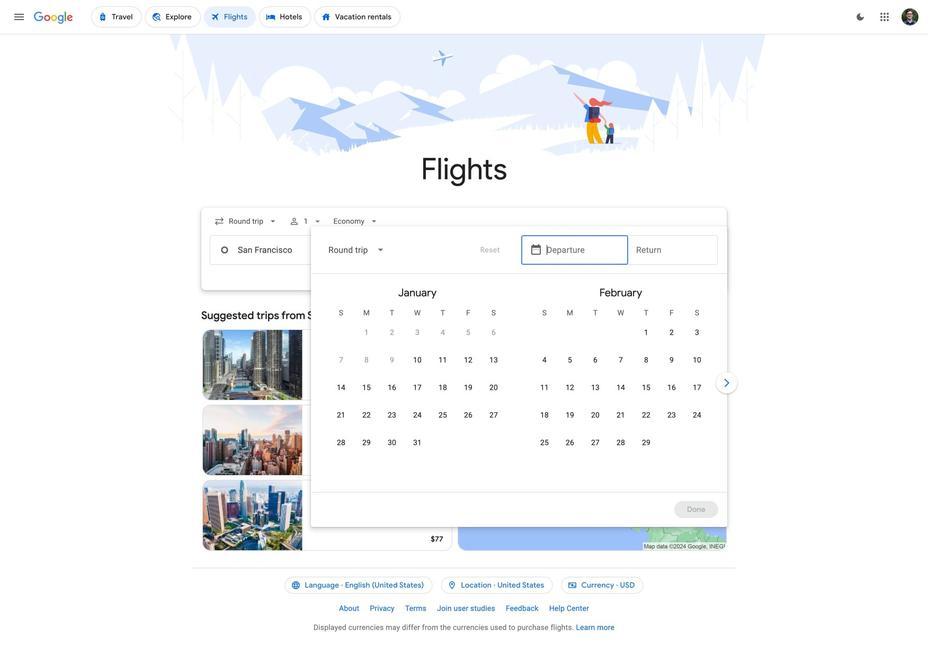 Task type: describe. For each thing, give the bounding box(es) containing it.
delta image
[[311, 511, 319, 520]]

thu, jan 11 element
[[439, 355, 447, 366]]

sat, feb 17 element
[[693, 383, 702, 393]]

row up wed, jan 10 element
[[354, 319, 507, 353]]

thu, feb 29 element
[[642, 438, 651, 448]]

sat, feb 10 element
[[693, 355, 702, 366]]

thu, feb 15 element
[[642, 383, 651, 393]]

main menu image
[[13, 11, 25, 23]]

sun, jan 7 element
[[339, 355, 343, 366]]

wed, feb 14 element
[[617, 383, 625, 393]]

wed, jan 3 element
[[416, 328, 420, 338]]

Flight search field
[[193, 208, 740, 527]]

wed, jan 31 element
[[413, 438, 422, 448]]

sun, feb 25 element
[[541, 438, 549, 448]]

row up wed, jan 31 element
[[329, 405, 507, 436]]

thu, feb 8 element
[[644, 355, 649, 366]]

suggested trips from san francisco region
[[201, 303, 727, 555]]

sun, feb 4 element
[[543, 355, 547, 366]]

row up wed, jan 17 element
[[329, 350, 507, 381]]

118 US dollars text field
[[429, 384, 444, 394]]

fri, feb 23 element
[[668, 410, 676, 421]]

mon, feb 26 element
[[566, 438, 575, 448]]

thu, jan 18 element
[[439, 383, 447, 393]]

sun, feb 11 element
[[541, 383, 549, 393]]

grid inside flight search field
[[316, 278, 723, 499]]

row up wed, feb 14 "element"
[[532, 350, 710, 381]]

wed, jan 17 element
[[413, 383, 422, 393]]

sun, feb 18 element
[[541, 410, 549, 421]]

row up wed, feb 21 element
[[532, 378, 710, 408]]

row down tue, feb 20 element
[[532, 433, 659, 463]]

tue, jan 16 element
[[388, 383, 396, 393]]

77 US dollars text field
[[431, 535, 444, 544]]

mon, jan 8 element
[[365, 355, 369, 366]]

wed, jan 24 element
[[413, 410, 422, 421]]

sat, jan 13 element
[[490, 355, 498, 366]]

tue, jan 30 element
[[388, 438, 396, 448]]

mon, jan 29 element
[[362, 438, 371, 448]]

sat, feb 3 element
[[695, 328, 700, 338]]

change appearance image
[[848, 4, 873, 30]]

row up fri, feb 9 element
[[634, 319, 710, 353]]

sat, jan 27 element
[[490, 410, 498, 421]]

thu, feb 1 element
[[644, 328, 649, 338]]



Task type: locate. For each thing, give the bounding box(es) containing it.
fri, jan 26 element
[[464, 410, 473, 421]]

mon, feb 19 element
[[566, 410, 575, 421]]

thu, jan 4 element
[[441, 328, 445, 338]]

tue, jan 23 element
[[388, 410, 396, 421]]

grid
[[316, 278, 723, 499]]

none text field inside flight search field
[[210, 235, 359, 265]]

wed, jan 10 element
[[413, 355, 422, 366]]

tue, jan 9 element
[[390, 355, 394, 366]]

sat, feb 24 element
[[693, 410, 702, 421]]

tue, feb 27 element
[[591, 438, 600, 448]]

fri, feb 16 element
[[668, 383, 676, 393]]

row up wed, jan 24 element
[[329, 378, 507, 408]]

mon, feb 12 element
[[566, 383, 575, 393]]

mon, feb 5 element
[[568, 355, 572, 366]]

wed, feb 21 element
[[617, 410, 625, 421]]

sat, jan 20 element
[[490, 383, 498, 393]]

frontier image
[[311, 361, 319, 369]]

fri, jan 19 element
[[464, 383, 473, 393]]

row group
[[316, 278, 519, 488], [519, 278, 723, 488]]

sun, jan 28 element
[[337, 438, 346, 448]]

fri, feb 2 element
[[670, 328, 674, 338]]

tue, jan 2 element
[[390, 328, 394, 338]]

tue, feb 6 element
[[594, 355, 598, 366]]

None field
[[210, 212, 283, 231], [329, 212, 384, 231], [320, 237, 394, 263], [210, 212, 283, 231], [329, 212, 384, 231], [320, 237, 394, 263]]

wed, feb 28 element
[[617, 438, 625, 448]]

thu, jan 25 element
[[439, 410, 447, 421]]

row
[[354, 319, 507, 353], [634, 319, 710, 353], [329, 350, 507, 381], [532, 350, 710, 381], [329, 378, 507, 408], [532, 378, 710, 408], [329, 405, 507, 436], [532, 405, 710, 436], [329, 433, 430, 463], [532, 433, 659, 463]]

thu, feb 22 element
[[642, 410, 651, 421]]

sun, jan 21 element
[[337, 410, 346, 421]]

1 row group from the left
[[316, 278, 519, 488]]

fri, feb 9 element
[[670, 355, 674, 366]]

mon, jan 1 element
[[365, 328, 369, 338]]

fri, jan 12 element
[[464, 355, 473, 366]]

sun, jan 14 element
[[337, 383, 346, 393]]

Departure text field
[[547, 236, 620, 264], [547, 236, 620, 264]]

tue, feb 20 element
[[591, 410, 600, 421]]

frontier and spirit image
[[311, 436, 319, 445]]

wed, feb 7 element
[[619, 355, 623, 366]]

mon, jan 15 element
[[362, 383, 371, 393]]

row up wed, feb 28 element
[[532, 405, 710, 436]]

2 row group from the left
[[519, 278, 723, 488]]

mon, jan 22 element
[[362, 410, 371, 421]]

sat, jan 6 element
[[492, 328, 496, 338]]

fri, jan 5 element
[[466, 328, 471, 338]]

row down tue, jan 23 element
[[329, 433, 430, 463]]

next image
[[714, 370, 740, 396]]

Return text field
[[637, 236, 710, 264], [637, 236, 710, 264]]

tue, feb 13 element
[[591, 383, 600, 393]]

None text field
[[210, 235, 359, 265]]



Task type: vqa. For each thing, say whether or not it's contained in the screenshot.
right St
no



